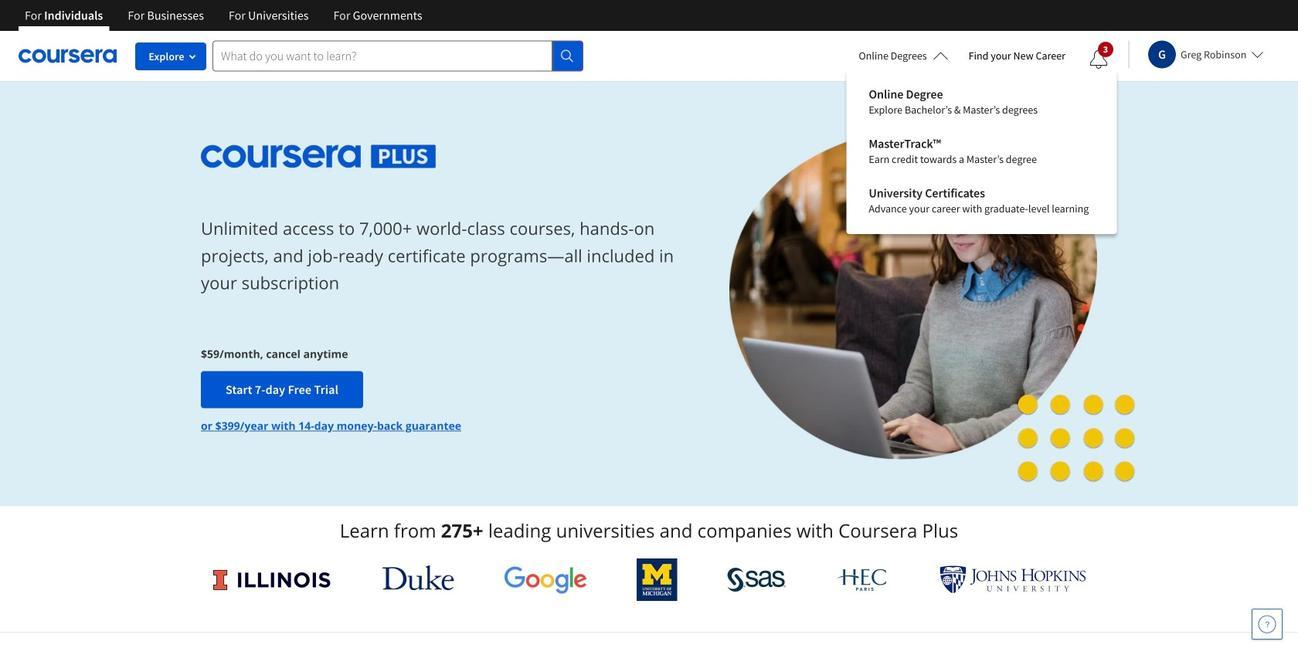 Task type: describe. For each thing, give the bounding box(es) containing it.
sas image
[[727, 568, 787, 593]]

hec paris image
[[836, 564, 890, 596]]

johns hopkins university image
[[940, 566, 1087, 594]]

coursera image
[[19, 43, 117, 68]]

coursera plus image
[[201, 145, 436, 168]]

help center image
[[1258, 615, 1277, 634]]



Task type: locate. For each thing, give the bounding box(es) containing it.
google image
[[504, 566, 587, 594]]

duke university image
[[382, 566, 454, 591]]

university of michigan image
[[637, 559, 678, 601]]

banner navigation
[[12, 0, 435, 31]]

menu
[[857, 77, 1107, 226]]

university of illinois at urbana-champaign image
[[212, 568, 333, 593]]

What do you want to learn? text field
[[213, 41, 553, 72]]

None search field
[[213, 41, 584, 72]]



Task type: vqa. For each thing, say whether or not it's contained in the screenshot.
SCS.
no



